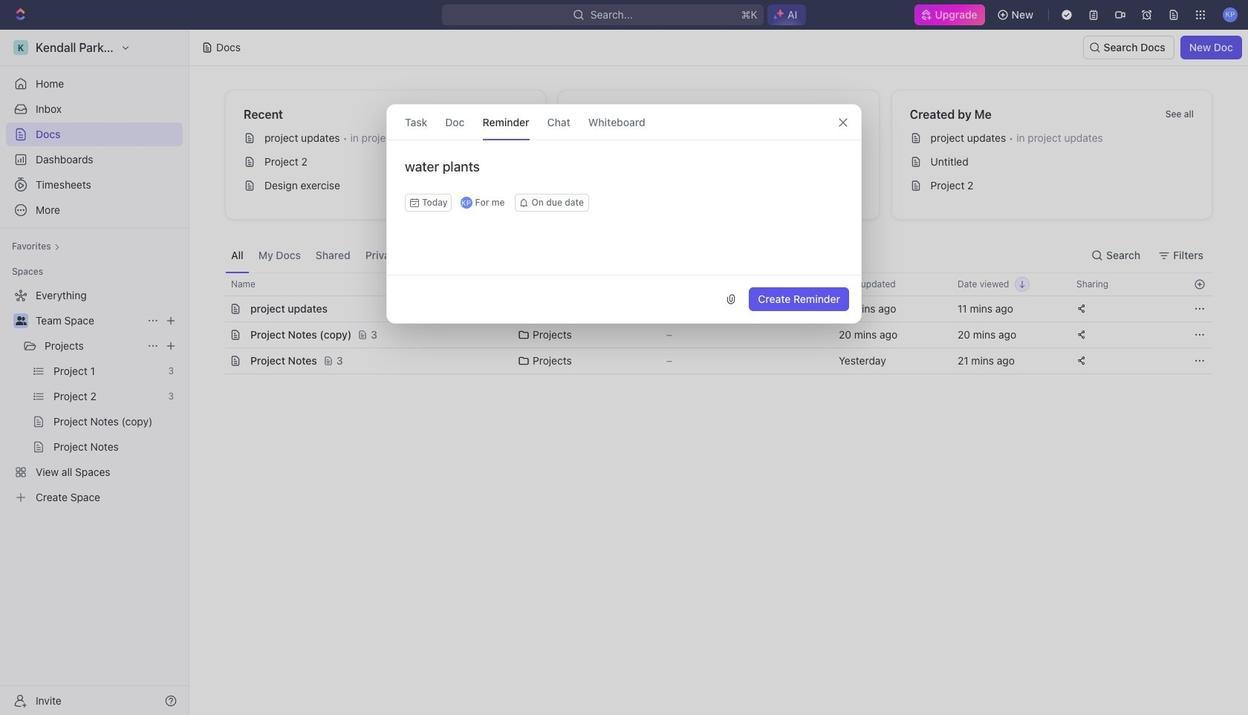 Task type: locate. For each thing, give the bounding box(es) containing it.
cell
[[209, 296, 225, 322], [209, 322, 225, 348], [209, 348, 225, 374]]

1 row from the top
[[209, 273, 1212, 296]]

row
[[209, 273, 1212, 296], [209, 296, 1212, 322], [209, 322, 1212, 348], [209, 348, 1212, 374]]

1 vertical spatial cell
[[209, 322, 225, 348]]

2 vertical spatial cell
[[209, 348, 225, 374]]

column header
[[209, 273, 225, 296]]

user group image
[[15, 316, 26, 325]]

1 cell from the top
[[209, 296, 225, 322]]

tab list
[[225, 238, 593, 273]]

dialog
[[386, 104, 862, 324]]

tree inside sidebar navigation
[[6, 284, 183, 510]]

tree
[[6, 284, 183, 510]]

0 vertical spatial cell
[[209, 296, 225, 322]]

table
[[209, 273, 1212, 374]]



Task type: describe. For each thing, give the bounding box(es) containing it.
2 row from the top
[[209, 296, 1212, 322]]

3 row from the top
[[209, 322, 1212, 348]]

Reminder na﻿me or type '/' for commands text field
[[387, 158, 861, 194]]

2 cell from the top
[[209, 322, 225, 348]]

3 cell from the top
[[209, 348, 225, 374]]

no favorited docs image
[[689, 124, 748, 183]]

sidebar navigation
[[0, 30, 189, 715]]

4 row from the top
[[209, 348, 1212, 374]]



Task type: vqa. For each thing, say whether or not it's contained in the screenshot.
the rightmost /
no



